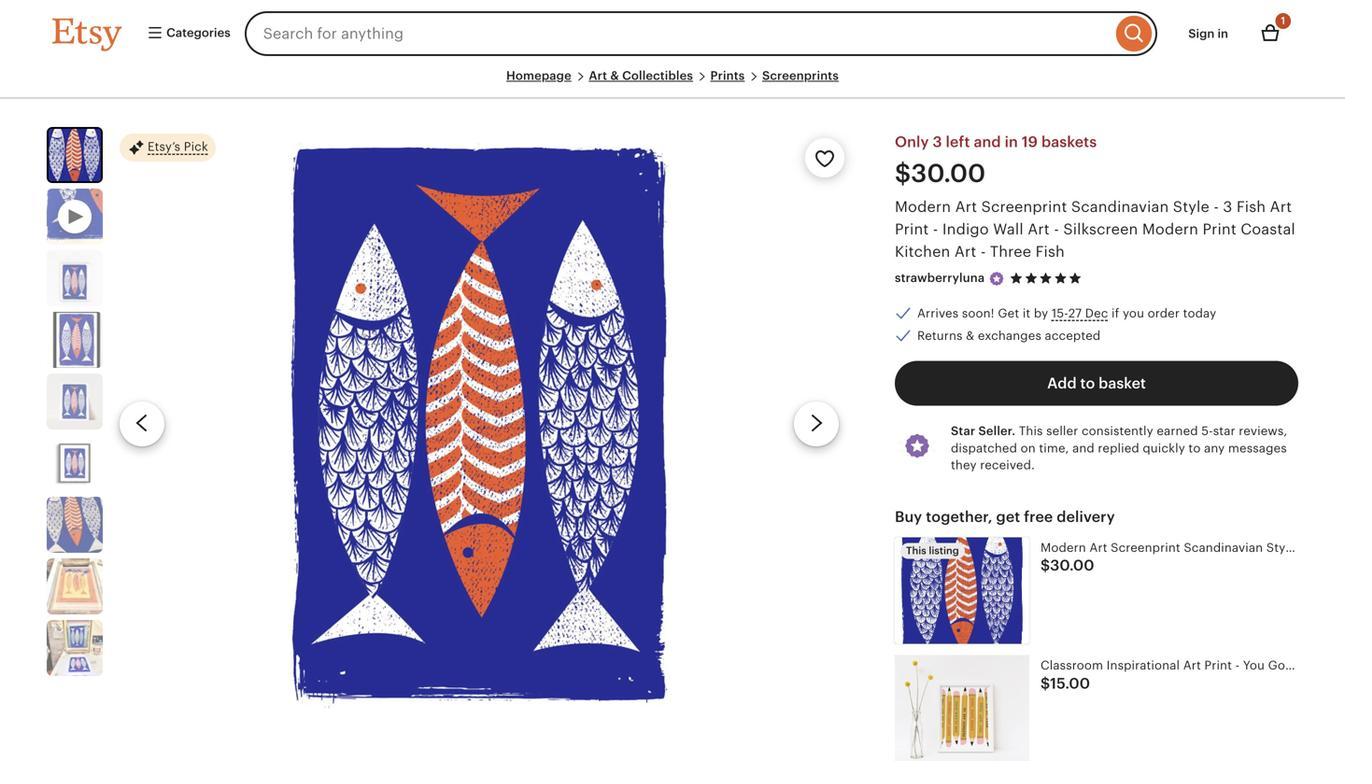Task type: describe. For each thing, give the bounding box(es) containing it.
delivery
[[1057, 509, 1116, 526]]

add to basket
[[1048, 375, 1147, 392]]

star
[[1214, 425, 1236, 439]]

this listing
[[907, 545, 960, 557]]

time,
[[1040, 442, 1070, 456]]

categories
[[164, 26, 231, 40]]

- up the kitchen
[[934, 221, 939, 238]]

you
[[1123, 306, 1145, 320]]

any
[[1205, 442, 1226, 456]]

art down screenprint
[[1028, 221, 1050, 238]]

consistently
[[1082, 425, 1154, 439]]

homepage link
[[507, 69, 572, 83]]

sign
[[1189, 27, 1215, 41]]

1 vertical spatial fish
[[1036, 243, 1065, 260]]

1
[[1282, 15, 1286, 27]]

left
[[946, 134, 971, 151]]

art & collectibles link
[[589, 69, 693, 83]]

and inside this seller consistently earned 5-star reviews, dispatched on time, and replied quickly to any messages they received.
[[1073, 442, 1095, 456]]

0 horizontal spatial screen printed wall art 3 fish hand silkscreen printed wall decor. deep sea blue background with 2 white and blue fish facing up and one orange and blue fish facing down. scandi graphic style meets japanese simplicity. size 16x22 inches. image
[[49, 129, 101, 181]]

three
[[991, 243, 1032, 260]]

baskets
[[1042, 134, 1098, 151]]

coastal
[[1241, 221, 1296, 238]]

1 link
[[1249, 11, 1294, 56]]

strawberryluna
[[895, 271, 985, 285]]

modern art screenprint scandinavian style  - 3 fish art print - indigo wall art - silkscreen modern print coastal kitchen art - three fish image
[[895, 538, 1030, 645]]

modern art screenprint scandinavian style 3 fish art print image 4 image
[[47, 374, 103, 430]]

classroom inspirational art print - you got this pencils - giclee print power up home office wall art wall decor kids room art image
[[895, 656, 1030, 762]]

homepage
[[507, 69, 572, 83]]

art up indigo
[[956, 198, 978, 215]]

$ 30.00
[[1041, 557, 1095, 574]]

screenprint
[[982, 198, 1068, 215]]

exchanges
[[978, 329, 1042, 343]]

3 inside only 3 left and in 19 baskets $30.00
[[933, 134, 943, 151]]

& for art
[[611, 69, 619, 83]]

soon! get
[[963, 306, 1020, 320]]

by
[[1035, 306, 1049, 320]]

etsy's pick button
[[120, 133, 216, 163]]

arrives soon! get it by 15-27 dec if you order today
[[918, 306, 1217, 320]]

- left three
[[981, 243, 987, 260]]

only 3 left and in 19 baskets $30.00
[[895, 134, 1098, 188]]

3 inside the modern art screenprint scandinavian style  - 3 fish art print - indigo wall art - silkscreen modern print coastal kitchen art - three fish
[[1224, 198, 1233, 215]]

modern art screenprint scandinavian style 3 fish art print image 5 image
[[47, 436, 103, 492]]

to inside this seller consistently earned 5-star reviews, dispatched on time, and replied quickly to any messages they received.
[[1189, 442, 1201, 456]]

collectibles
[[623, 69, 693, 83]]

in inside sign in button
[[1218, 27, 1229, 41]]

this seller consistently earned 5-star reviews, dispatched on time, and replied quickly to any messages they received.
[[951, 425, 1288, 473]]

art right homepage
[[589, 69, 608, 83]]

1 horizontal spatial modern
[[1143, 221, 1199, 238]]

this for seller
[[1020, 425, 1044, 439]]

modern art screenprint scandinavian style  - 3 fish art print - indigo wall art - silkscreen modern print coastal kitchen art - three fish
[[895, 198, 1296, 260]]

get
[[997, 509, 1021, 526]]

style
[[1174, 198, 1210, 215]]

modern art screenprint scandinavian style 3 fish art print image 7 image
[[47, 559, 103, 615]]

buy
[[895, 509, 923, 526]]

- down screenprint
[[1054, 221, 1060, 238]]

scandinavian
[[1072, 198, 1170, 215]]

$ 15.00
[[1041, 676, 1091, 692]]

dispatched
[[951, 442, 1018, 456]]

messages
[[1229, 442, 1288, 456]]

returns & exchanges accepted
[[918, 329, 1101, 343]]

today
[[1184, 306, 1217, 320]]

seller
[[1047, 425, 1079, 439]]

modern art screenprint scandinavian style 3 fish art print image 6 image
[[47, 497, 103, 553]]

none search field inside banner
[[245, 11, 1158, 56]]

this for listing
[[907, 545, 927, 557]]

kitchen
[[895, 243, 951, 260]]

$ for 15.00
[[1041, 676, 1051, 692]]



Task type: vqa. For each thing, say whether or not it's contained in the screenshot.
fish
yes



Task type: locate. For each thing, give the bounding box(es) containing it.
print up the kitchen
[[895, 221, 929, 238]]

art & collectibles
[[589, 69, 693, 83]]

in left '19'
[[1005, 134, 1019, 151]]

and
[[974, 134, 1002, 151], [1073, 442, 1095, 456]]

0 horizontal spatial this
[[907, 545, 927, 557]]

1 horizontal spatial 3
[[1224, 198, 1233, 215]]

indigo
[[943, 221, 990, 238]]

categories button
[[133, 17, 239, 50]]

0 vertical spatial in
[[1218, 27, 1229, 41]]

returns
[[918, 329, 963, 343]]

0 vertical spatial 3
[[933, 134, 943, 151]]

to right add
[[1081, 375, 1096, 392]]

1 horizontal spatial to
[[1189, 442, 1201, 456]]

banner containing categories
[[19, 0, 1327, 67]]

star_seller image
[[989, 270, 1006, 287]]

art up coastal
[[1271, 198, 1293, 215]]

prints link
[[711, 69, 745, 83]]

and down seller
[[1073, 442, 1095, 456]]

modern art screenprint scandinavian style 3 fish art print image 2 image
[[47, 251, 103, 307]]

3
[[933, 134, 943, 151], [1224, 198, 1233, 215]]

0 horizontal spatial 3
[[933, 134, 943, 151]]

1 vertical spatial &
[[967, 329, 975, 343]]

star seller.
[[951, 425, 1016, 439]]

etsy's pick
[[148, 140, 208, 154]]

to inside "button"
[[1081, 375, 1096, 392]]

buy together, get free delivery
[[895, 509, 1116, 526]]

they
[[951, 459, 977, 473]]

0 horizontal spatial in
[[1005, 134, 1019, 151]]

0 horizontal spatial modern
[[895, 198, 952, 215]]

& left collectibles
[[611, 69, 619, 83]]

0 horizontal spatial and
[[974, 134, 1002, 151]]

strawberryluna link
[[895, 271, 985, 285]]

1 horizontal spatial and
[[1073, 442, 1095, 456]]

replied
[[1099, 442, 1140, 456]]

etsy's
[[148, 140, 181, 154]]

27
[[1069, 306, 1082, 320]]

pick
[[184, 140, 208, 154]]

on
[[1021, 442, 1036, 456]]

1 horizontal spatial fish
[[1237, 198, 1267, 215]]

print down style
[[1203, 221, 1237, 238]]

star
[[951, 425, 976, 439]]

1 vertical spatial this
[[907, 545, 927, 557]]

1 horizontal spatial &
[[967, 329, 975, 343]]

if
[[1112, 306, 1120, 320]]

3 right style
[[1224, 198, 1233, 215]]

1 horizontal spatial in
[[1218, 27, 1229, 41]]

fish up coastal
[[1237, 198, 1267, 215]]

received.
[[981, 459, 1036, 473]]

0 vertical spatial to
[[1081, 375, 1096, 392]]

accepted
[[1045, 329, 1101, 343]]

reviews,
[[1240, 425, 1288, 439]]

0 vertical spatial modern
[[895, 198, 952, 215]]

to
[[1081, 375, 1096, 392], [1189, 442, 1201, 456]]

1 horizontal spatial print
[[1203, 221, 1237, 238]]

fish right three
[[1036, 243, 1065, 260]]

screenprints
[[763, 69, 839, 83]]

screenprints link
[[763, 69, 839, 83]]

art down indigo
[[955, 243, 977, 260]]

screen printed wall art 3 fish hand silkscreen printed wall decor. deep sea blue background with 2 white and blue fish facing up and one orange and blue fish facing down. scandi graphic style meets japanese simplicity. size 16x22 inches. image
[[271, 127, 688, 721], [49, 129, 101, 181]]

- right style
[[1214, 198, 1220, 215]]

banner
[[19, 0, 1327, 67]]

None search field
[[245, 11, 1158, 56]]

19
[[1022, 134, 1038, 151]]

modern
[[895, 198, 952, 215], [1143, 221, 1199, 238]]

silkscreen
[[1064, 221, 1139, 238]]

sign in button
[[1175, 17, 1243, 51]]

0 vertical spatial and
[[974, 134, 1002, 151]]

1 horizontal spatial screen printed wall art 3 fish hand silkscreen printed wall decor. deep sea blue background with 2 white and blue fish facing up and one orange and blue fish facing down. scandi graphic style meets japanese simplicity. size 16x22 inches. image
[[271, 127, 688, 721]]

in
[[1218, 27, 1229, 41], [1005, 134, 1019, 151]]

free
[[1025, 509, 1054, 526]]

1 $ from the top
[[1041, 557, 1051, 574]]

$
[[1041, 557, 1051, 574], [1041, 676, 1051, 692]]

and inside only 3 left and in 19 baskets $30.00
[[974, 134, 1002, 151]]

and right left
[[974, 134, 1002, 151]]

15-
[[1052, 306, 1069, 320]]

fish
[[1237, 198, 1267, 215], [1036, 243, 1065, 260]]

1 vertical spatial to
[[1189, 442, 1201, 456]]

15.00
[[1051, 676, 1091, 692]]

-
[[1214, 198, 1220, 215], [934, 221, 939, 238], [1054, 221, 1060, 238], [981, 243, 987, 260]]

1 print from the left
[[895, 221, 929, 238]]

0 horizontal spatial print
[[895, 221, 929, 238]]

modern down '$30.00'
[[895, 198, 952, 215]]

&
[[611, 69, 619, 83], [967, 329, 975, 343]]

menu bar
[[52, 67, 1294, 99]]

0 horizontal spatial &
[[611, 69, 619, 83]]

2 print from the left
[[1203, 221, 1237, 238]]

modern art screenprint scandinavian style 3 fish art print image 8 image
[[47, 621, 103, 677]]

order
[[1148, 306, 1180, 320]]

seller.
[[979, 425, 1016, 439]]

this up on on the bottom right of page
[[1020, 425, 1044, 439]]

$30.00
[[895, 159, 986, 188]]

0 horizontal spatial fish
[[1036, 243, 1065, 260]]

$ down free
[[1041, 557, 1051, 574]]

0 horizontal spatial to
[[1081, 375, 1096, 392]]

1 vertical spatial in
[[1005, 134, 1019, 151]]

30.00
[[1051, 557, 1095, 574]]

1 vertical spatial 3
[[1224, 198, 1233, 215]]

1 vertical spatial and
[[1073, 442, 1095, 456]]

this left listing
[[907, 545, 927, 557]]

0 vertical spatial this
[[1020, 425, 1044, 439]]

3 left left
[[933, 134, 943, 151]]

modern down style
[[1143, 221, 1199, 238]]

& right the returns
[[967, 329, 975, 343]]

to left any
[[1189, 442, 1201, 456]]

in inside only 3 left and in 19 baskets $30.00
[[1005, 134, 1019, 151]]

this inside this seller consistently earned 5-star reviews, dispatched on time, and replied quickly to any messages they received.
[[1020, 425, 1044, 439]]

print
[[895, 221, 929, 238], [1203, 221, 1237, 238]]

listing
[[929, 545, 960, 557]]

in right sign
[[1218, 27, 1229, 41]]

0 vertical spatial $
[[1041, 557, 1051, 574]]

& for returns
[[967, 329, 975, 343]]

it
[[1023, 306, 1031, 320]]

earned
[[1157, 425, 1199, 439]]

1 horizontal spatial this
[[1020, 425, 1044, 439]]

together,
[[926, 509, 993, 526]]

1 vertical spatial $
[[1041, 676, 1051, 692]]

$ right classroom inspirational art print - you got this pencils - giclee print power up home office wall art wall decor kids room art image
[[1041, 676, 1051, 692]]

only
[[895, 134, 930, 151]]

1 vertical spatial modern
[[1143, 221, 1199, 238]]

Search for anything text field
[[245, 11, 1112, 56]]

modern art screenprint scandinavian style 3 fish art print image 3 image
[[47, 312, 103, 368]]

art
[[589, 69, 608, 83], [956, 198, 978, 215], [1271, 198, 1293, 215], [1028, 221, 1050, 238], [955, 243, 977, 260]]

basket
[[1099, 375, 1147, 392]]

sign in
[[1189, 27, 1229, 41]]

0 vertical spatial &
[[611, 69, 619, 83]]

$ for 30.00
[[1041, 557, 1051, 574]]

this
[[1020, 425, 1044, 439], [907, 545, 927, 557]]

2 $ from the top
[[1041, 676, 1051, 692]]

menu bar containing homepage
[[52, 67, 1294, 99]]

5-
[[1202, 425, 1214, 439]]

prints
[[711, 69, 745, 83]]

dec
[[1086, 306, 1109, 320]]

0 vertical spatial fish
[[1237, 198, 1267, 215]]

arrives
[[918, 306, 959, 320]]

wall
[[994, 221, 1024, 238]]

add
[[1048, 375, 1077, 392]]

quickly
[[1143, 442, 1186, 456]]

add to basket button
[[895, 361, 1299, 406]]



